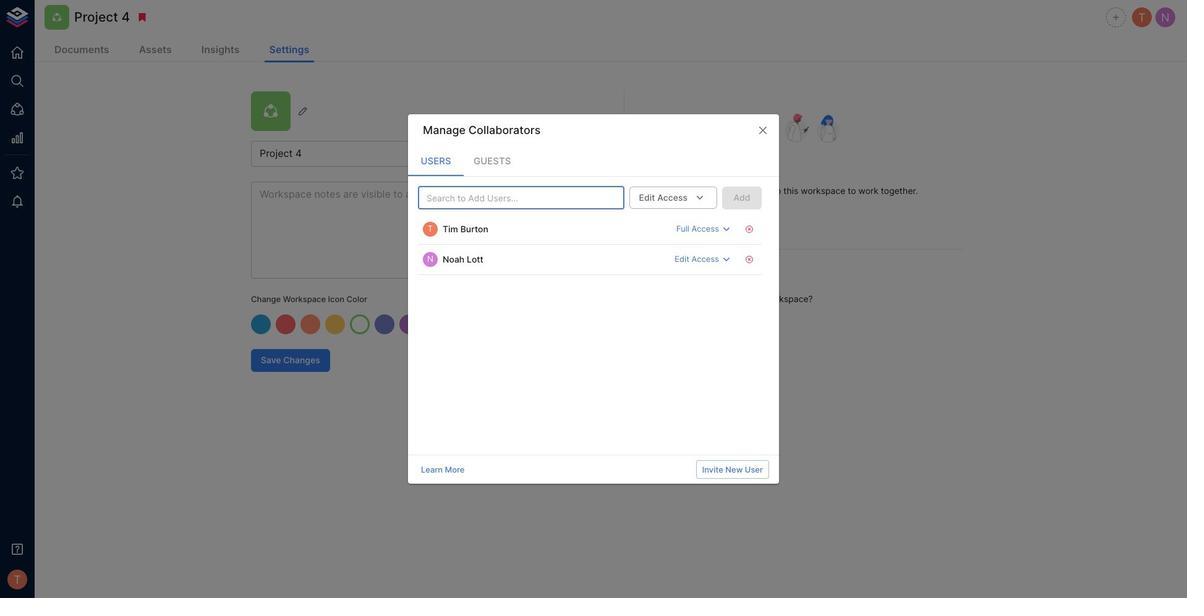Task type: locate. For each thing, give the bounding box(es) containing it.
dialog
[[408, 114, 780, 485]]

Search to Add Users... text field
[[422, 190, 601, 206]]

tab list
[[408, 146, 780, 176]]



Task type: describe. For each thing, give the bounding box(es) containing it.
Workspace notes are visible to all members and guests. text field
[[251, 182, 595, 279]]

Workspace Name text field
[[251, 141, 595, 167]]

remove bookmark image
[[137, 12, 148, 23]]



Task type: vqa. For each thing, say whether or not it's contained in the screenshot.
Thousand
no



